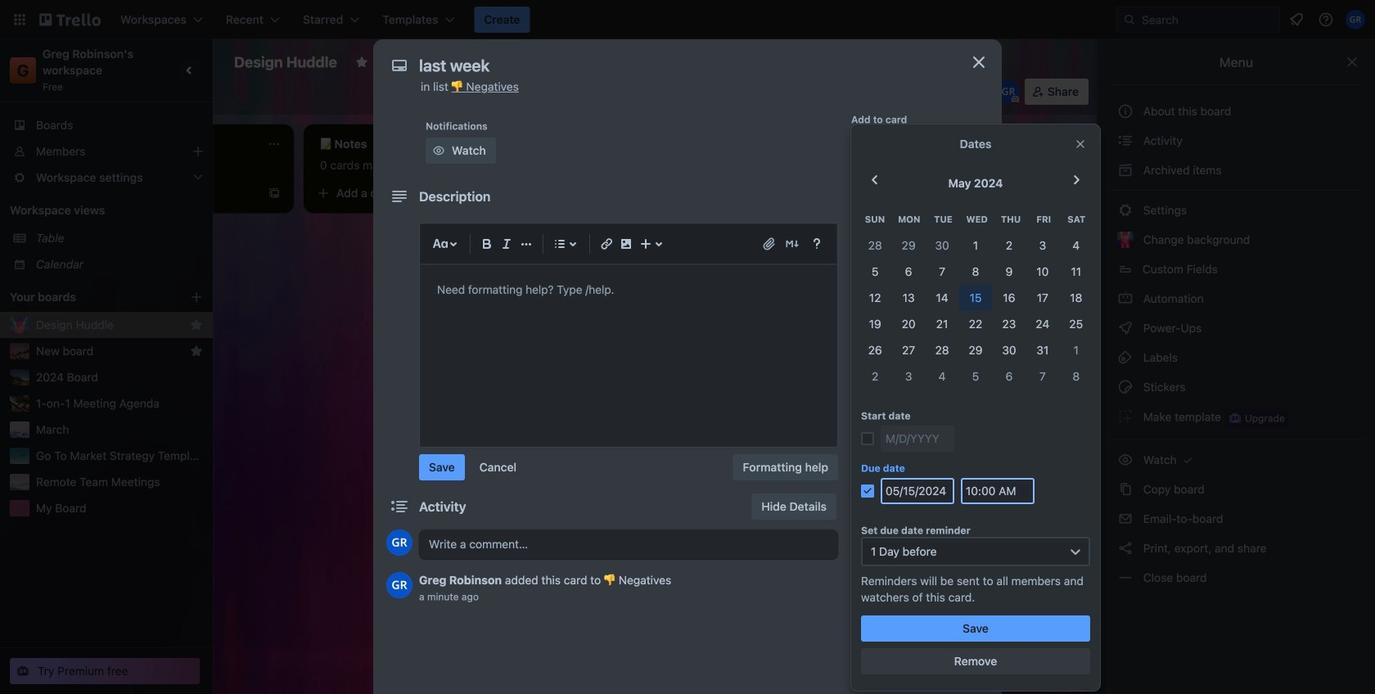 Task type: vqa. For each thing, say whether or not it's contained in the screenshot.
'Text styles' icon
yes



Task type: locate. For each thing, give the bounding box(es) containing it.
attach and insert link image
[[762, 236, 778, 252]]

create from template… image
[[268, 187, 281, 200], [965, 224, 979, 237]]

greg robinson (gregrobinson96) image
[[1346, 10, 1366, 29]]

sm image
[[732, 79, 755, 102], [1118, 162, 1134, 179], [857, 300, 873, 316], [1118, 320, 1134, 337], [1118, 350, 1134, 366], [1118, 409, 1134, 425], [1118, 511, 1134, 527], [857, 531, 873, 547], [857, 563, 873, 580], [1118, 570, 1134, 586], [857, 596, 873, 613]]

7 row from the top
[[859, 364, 1093, 390]]

row
[[859, 206, 1093, 233], [859, 233, 1093, 259], [859, 259, 1093, 285], [859, 285, 1093, 311], [859, 311, 1093, 337], [859, 337, 1093, 364], [859, 364, 1093, 390]]

0 horizontal spatial create from template… image
[[268, 187, 281, 200]]

None text field
[[411, 51, 952, 80]]

cell
[[859, 233, 892, 259], [892, 233, 926, 259], [926, 233, 959, 259], [959, 233, 993, 259], [993, 233, 1026, 259], [1026, 233, 1060, 259], [1060, 233, 1093, 259], [859, 259, 892, 285], [892, 259, 926, 285], [926, 259, 959, 285], [959, 259, 993, 285], [993, 259, 1026, 285], [1026, 259, 1060, 285], [1060, 259, 1093, 285], [859, 285, 892, 311], [892, 285, 926, 311], [926, 285, 959, 311], [959, 285, 993, 311], [993, 285, 1026, 311], [1026, 285, 1060, 311], [1060, 285, 1093, 311], [859, 311, 892, 337], [892, 311, 926, 337], [926, 311, 959, 337], [959, 311, 993, 337], [993, 311, 1026, 337], [1026, 311, 1060, 337], [1060, 311, 1093, 337], [859, 337, 892, 364], [892, 337, 926, 364], [926, 337, 959, 364], [959, 337, 993, 364], [993, 337, 1026, 364], [1026, 337, 1060, 364], [1060, 337, 1093, 364], [859, 364, 892, 390], [892, 364, 926, 390], [926, 364, 959, 390], [959, 364, 993, 390], [993, 364, 1026, 390], [1026, 364, 1060, 390], [1060, 364, 1093, 390]]

sm image
[[1118, 133, 1134, 149], [431, 142, 447, 159], [1118, 202, 1134, 219], [1118, 291, 1134, 307], [1118, 379, 1134, 396], [1118, 452, 1134, 468], [1180, 452, 1197, 468], [1118, 482, 1134, 498], [1118, 540, 1134, 557], [857, 636, 873, 653]]

primary element
[[0, 0, 1376, 39]]

text styles image
[[431, 234, 450, 254]]

italic ⌘i image
[[497, 234, 517, 254]]

more formatting image
[[517, 234, 536, 254]]

star or unstar board image
[[355, 56, 368, 69]]

link ⌘k image
[[597, 234, 617, 254]]

0 vertical spatial starred icon image
[[190, 319, 203, 332]]

labels image
[[857, 169, 873, 185]]

greg robinson (gregrobinson96) image
[[997, 80, 1020, 103], [387, 530, 413, 556], [387, 572, 413, 599]]

1 horizontal spatial create from template… image
[[965, 224, 979, 237]]

bold ⌘b image
[[477, 234, 497, 254]]

1 vertical spatial create from template… image
[[965, 224, 979, 237]]

2 starred icon image from the top
[[190, 345, 203, 358]]

close dialog image
[[970, 52, 989, 72]]

M/D/YYYY text field
[[881, 478, 955, 504]]

2 row from the top
[[859, 233, 1093, 259]]

editor toolbar
[[427, 231, 830, 257]]

Write a comment text field
[[419, 530, 839, 559]]

1 vertical spatial starred icon image
[[190, 345, 203, 358]]

grid
[[859, 206, 1093, 390]]

1 vertical spatial greg robinson (gregrobinson96) image
[[387, 530, 413, 556]]

search image
[[1124, 13, 1137, 26]]

0 vertical spatial create from template… image
[[268, 187, 281, 200]]

row group
[[859, 233, 1093, 390]]

starred icon image
[[190, 319, 203, 332], [190, 345, 203, 358]]



Task type: describe. For each thing, give the bounding box(es) containing it.
1 row from the top
[[859, 206, 1093, 233]]

0 vertical spatial greg robinson (gregrobinson96) image
[[997, 80, 1020, 103]]

image image
[[617, 234, 636, 254]]

Search field
[[1137, 8, 1280, 31]]

Main content area, start typing to enter text. text field
[[437, 280, 821, 300]]

3 row from the top
[[859, 259, 1093, 285]]

6 row from the top
[[859, 337, 1093, 364]]

close popover image
[[1074, 138, 1087, 151]]

5 row from the top
[[859, 311, 1093, 337]]

Add time text field
[[961, 478, 1035, 504]]

your boards with 8 items element
[[10, 287, 165, 307]]

add board image
[[190, 291, 203, 304]]

open information menu image
[[1318, 11, 1335, 28]]

2 vertical spatial greg robinson (gregrobinson96) image
[[387, 572, 413, 599]]

Board name text field
[[226, 49, 345, 75]]

lists image
[[550, 234, 570, 254]]

0 notifications image
[[1287, 10, 1307, 29]]

1 starred icon image from the top
[[190, 319, 203, 332]]

view markdown image
[[784, 236, 801, 252]]

open help dialog image
[[807, 234, 827, 254]]

4 row from the top
[[859, 285, 1093, 311]]

text formatting group
[[477, 234, 536, 254]]

M/D/YYYY text field
[[881, 426, 955, 452]]



